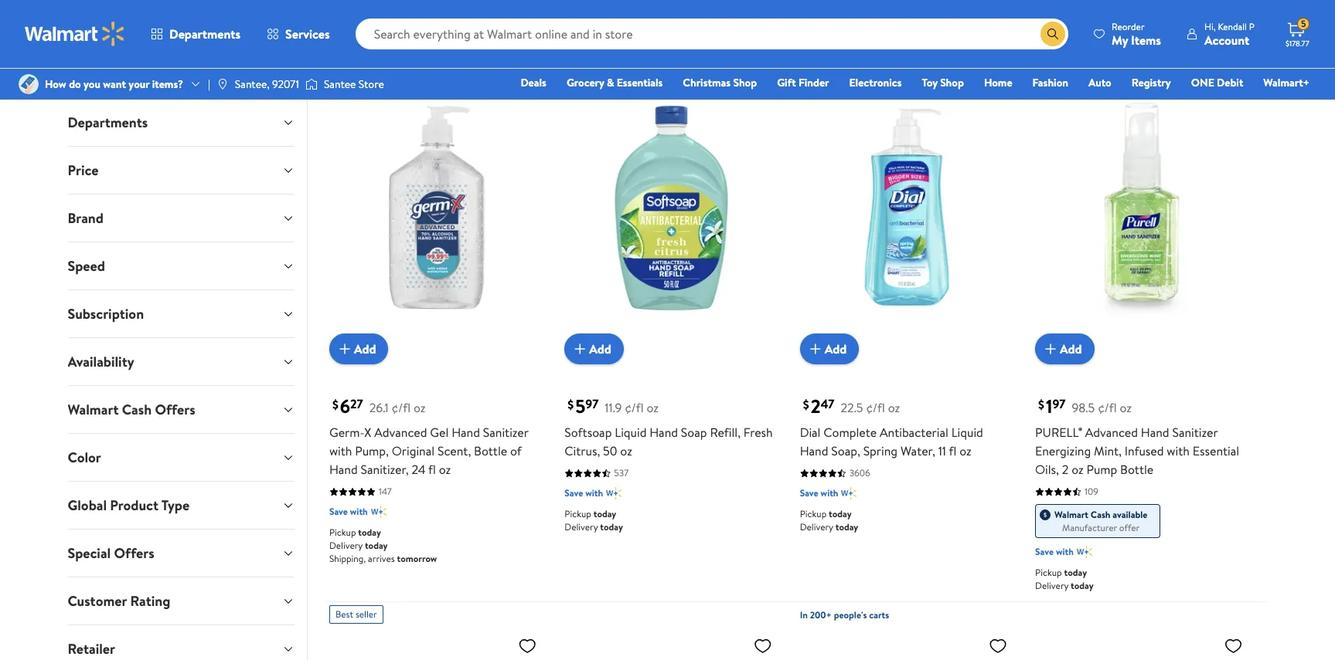 Task type: describe. For each thing, give the bounding box(es) containing it.
people's
[[834, 609, 867, 622]]

softsoap
[[565, 425, 612, 442]]

softsoap antibacterial liquid hand soap pump, white tea and berry, 11.25 oz image
[[1035, 631, 1249, 661]]

¢/fl inside $ 1 97 98.5 ¢/fl oz purell® advanced hand sanitizer energizing mint, infused with essential oils, 2 oz pump bottle
[[1098, 400, 1117, 417]]

1 horizontal spatial shipping,
[[1035, 13, 1072, 26]]

pickup today delivery today for 5
[[565, 508, 623, 534]]

gel
[[430, 425, 449, 442]]

shop for toy shop
[[940, 75, 964, 90]]

days
[[1120, 13, 1138, 26]]

dial
[[800, 425, 821, 442]]

spring
[[863, 443, 898, 460]]

1 vertical spatial seller
[[356, 609, 377, 622]]

customer rating
[[68, 592, 170, 611]]

home link
[[977, 74, 1019, 91]]

customer
[[68, 592, 127, 611]]

47
[[821, 396, 835, 413]]

subscription
[[68, 305, 144, 324]]

global product type tab
[[55, 482, 307, 530]]

store
[[359, 76, 384, 92]]

germ-x advanced gel hand sanitizer with pump, original scent, bottle of hand sanitizer, 24 fl oz image
[[329, 64, 543, 353]]

antibacterial
[[880, 425, 948, 442]]

add to cart image for 1
[[1041, 340, 1060, 359]]

dial complete clean + gentle antibacterial liquid hand soap, fragrance free, 11 fl oz image
[[329, 631, 543, 661]]

with inside $ 1 97 98.5 ¢/fl oz purell® advanced hand sanitizer energizing mint, infused with essential oils, 2 oz pump bottle
[[1167, 443, 1190, 460]]

in
[[800, 609, 808, 622]]

hand inside $ 5 97 11.9 ¢/fl oz softsoap liquid hand soap refill, fresh citrus, 50 oz
[[650, 425, 678, 442]]

deals
[[521, 75, 546, 90]]

departments tab
[[55, 99, 307, 146]]

color
[[68, 448, 101, 468]]

add to favorites list, dove sugar cookie liquid hand wash for deep nourishment holiday treats limited edition, 12 oz image
[[989, 637, 1007, 656]]

brand tab
[[55, 195, 307, 242]]

1 horizontal spatial seller
[[826, 41, 848, 55]]

softsoap liquid hand soap refill, fresh citrus, 50 oz image
[[565, 64, 778, 353]]

dial complete antibacterial liquid hand soap, spring water, 11 fl oz image
[[800, 64, 1014, 353]]

&
[[607, 75, 614, 90]]

oz down energizing
[[1072, 462, 1084, 479]]

add to favorites list, dial complete clean + gentle antibacterial liquid hand soap, fragrance free, 11 fl oz image
[[518, 637, 537, 656]]

92071
[[272, 76, 299, 92]]

save left walmart plus icon
[[1035, 546, 1054, 559]]

purell® advanced hand sanitizer energizing mint, infused with essential oils, 2 oz pump bottle image
[[1035, 64, 1249, 353]]

account
[[1204, 31, 1249, 48]]

available
[[1113, 509, 1148, 522]]

$ 5 97 11.9 ¢/fl oz softsoap liquid hand soap refill, fresh citrus, 50 oz
[[565, 394, 773, 460]]

special offers
[[68, 544, 154, 564]]

santee, 92071
[[235, 76, 299, 92]]

rating
[[130, 592, 170, 611]]

save with for 2
[[800, 487, 838, 500]]

walmart plus image
[[1077, 545, 1092, 561]]

departments button
[[138, 15, 254, 53]]

add button for 6
[[329, 334, 388, 365]]

0 vertical spatial best
[[806, 41, 824, 55]]

0 horizontal spatial best
[[335, 609, 353, 622]]

toy shop link
[[915, 74, 971, 91]]

cash for offers
[[122, 400, 152, 420]]

oz right 98.5
[[1120, 400, 1132, 417]]

departments button
[[55, 99, 307, 146]]

add button for 5
[[565, 334, 624, 365]]

hand down pump, on the bottom of the page
[[329, 462, 358, 479]]

global product type button
[[55, 482, 307, 530]]

purell®
[[1035, 425, 1082, 442]]

50
[[603, 443, 617, 460]]

walmart+
[[1263, 75, 1310, 90]]

1 horizontal spatial arrives
[[1074, 13, 1101, 26]]

add to favorites list, softsoap antibacterial liquid hand soap pump, white tea and berry, 11.25 oz image
[[1224, 637, 1243, 656]]

walmart for walmart cash offers
[[68, 400, 119, 420]]

delivery inside pickup today delivery today shipping, arrives tomorrow
[[329, 540, 363, 553]]

manufacturer
[[1062, 522, 1117, 535]]

walmart plus image for 5
[[606, 486, 622, 502]]

$ inside $ 1 97 98.5 ¢/fl oz purell® advanced hand sanitizer energizing mint, infused with essential oils, 2 oz pump bottle
[[1038, 397, 1044, 414]]

kendall
[[1218, 20, 1247, 33]]

0 horizontal spatial best seller
[[335, 609, 377, 622]]

subscription button
[[55, 291, 307, 338]]

home
[[984, 75, 1012, 90]]

reorder
[[1112, 20, 1145, 33]]

add to favorites list, germ-x advanced gel hand sanitizer with pump, original scent, bottle of hand sanitizer, 24 fl oz image
[[518, 70, 537, 89]]

in 200+ people's carts
[[800, 609, 889, 622]]

24
[[412, 462, 426, 479]]

oils,
[[1035, 462, 1059, 479]]

global product type
[[68, 496, 190, 516]]

save for 5
[[565, 487, 583, 500]]

200+
[[810, 609, 832, 622]]

hand up scent,
[[452, 425, 480, 442]]

Walmart Site-Wide search field
[[355, 19, 1068, 49]]

essential
[[1193, 443, 1239, 460]]

availability
[[68, 353, 134, 372]]

toy
[[922, 75, 938, 90]]

grocery
[[567, 75, 604, 90]]

registry
[[1132, 75, 1171, 90]]

add button for 2
[[800, 334, 859, 365]]

537
[[614, 467, 629, 480]]

shipping, inside pickup today delivery today shipping, arrives tomorrow
[[329, 553, 366, 566]]

scent,
[[437, 443, 471, 460]]

fashion
[[1032, 75, 1068, 90]]

safeguard hand wash twin pack, 15.5 oz, notes of lavender & notes of coconut image
[[565, 631, 778, 661]]

with for walmart plus image associated with 5
[[585, 487, 603, 500]]

availability tab
[[55, 339, 307, 386]]

$ for 2
[[803, 397, 809, 414]]

3606
[[849, 467, 870, 480]]

reorder my items
[[1112, 20, 1161, 48]]

search icon image
[[1047, 28, 1059, 40]]

add to cart image for 5
[[571, 340, 589, 359]]

arrives inside pickup today delivery today shipping, arrives tomorrow
[[368, 553, 395, 566]]

97 for 1
[[1052, 396, 1066, 413]]

advanced inside $ 1 97 98.5 ¢/fl oz purell® advanced hand sanitizer energizing mint, infused with essential oils, 2 oz pump bottle
[[1085, 425, 1138, 442]]

with for walmart plus image related to 6
[[350, 506, 368, 519]]

germ-
[[329, 425, 364, 442]]

complete
[[824, 425, 877, 442]]

x
[[364, 425, 371, 442]]

oz up antibacterial
[[888, 400, 900, 417]]

2 horizontal spatial pickup today delivery today
[[1035, 567, 1094, 593]]

citrus,
[[565, 443, 600, 460]]

brand
[[68, 209, 104, 228]]

energizing
[[1035, 443, 1091, 460]]

hi, kendall p account
[[1204, 20, 1255, 48]]

deals link
[[514, 74, 553, 91]]

mint,
[[1094, 443, 1122, 460]]

do
[[69, 76, 81, 92]]

retailer
[[68, 640, 115, 659]]

$ 1 97 98.5 ¢/fl oz purell® advanced hand sanitizer energizing mint, infused with essential oils, 2 oz pump bottle
[[1035, 394, 1239, 479]]

sanitizer inside $ 6 27 26.1 ¢/fl oz germ-x advanced gel hand sanitizer with pump, original scent, bottle of hand sanitizer, 24 fl oz
[[483, 425, 528, 442]]

how
[[45, 76, 66, 92]]

cash for available
[[1091, 509, 1110, 522]]

special offers button
[[55, 530, 307, 577]]

gift finder link
[[770, 74, 836, 91]]

speed button
[[55, 243, 307, 290]]

manufacturer offer
[[1062, 522, 1140, 535]]

save with for 5
[[565, 487, 603, 500]]



Task type: locate. For each thing, give the bounding box(es) containing it.
0 horizontal spatial bottle
[[474, 443, 507, 460]]

departments up |
[[169, 26, 240, 43]]

pickup today delivery today down walmart plus icon
[[1035, 567, 1094, 593]]

1 liquid from the left
[[615, 425, 647, 442]]

liquid right antibacterial
[[951, 425, 983, 442]]

add to favorites list, safeguard hand wash twin pack, 15.5 oz, notes of lavender & notes of coconut image
[[753, 637, 772, 656]]

pickup
[[565, 508, 591, 521], [800, 508, 827, 521], [329, 527, 356, 540], [1035, 567, 1062, 580]]

santee
[[324, 76, 356, 92]]

1 $ from the left
[[332, 397, 338, 414]]

bottle
[[474, 443, 507, 460], [1120, 462, 1154, 479]]

offers
[[155, 400, 195, 420], [114, 544, 154, 564]]

speed tab
[[55, 243, 307, 290]]

hand inside $ 2 47 22.5 ¢/fl oz dial complete antibacterial liquid hand soap, spring water, 11 fl oz
[[800, 443, 828, 460]]

grocery & essentials link
[[560, 74, 670, 91]]

$ for 6
[[332, 397, 338, 414]]

bottle inside $ 1 97 98.5 ¢/fl oz purell® advanced hand sanitizer energizing mint, infused with essential oils, 2 oz pump bottle
[[1120, 462, 1154, 479]]

0 vertical spatial seller
[[826, 41, 848, 55]]

2 advanced from the left
[[1085, 425, 1138, 442]]

one debit
[[1191, 75, 1243, 90]]

hand inside $ 1 97 98.5 ¢/fl oz purell® advanced hand sanitizer energizing mint, infused with essential oils, 2 oz pump bottle
[[1141, 425, 1169, 442]]

2 right in
[[1113, 13, 1118, 26]]

2 vertical spatial 2
[[1062, 462, 1069, 479]]

christmas shop
[[683, 75, 757, 90]]

1 vertical spatial shipping,
[[329, 553, 366, 566]]

fl right 11
[[949, 443, 957, 460]]

brand button
[[55, 195, 307, 242]]

0 vertical spatial departments
[[169, 26, 240, 43]]

with right infused
[[1167, 443, 1190, 460]]

add to cart image up 1
[[1041, 340, 1060, 359]]

0 vertical spatial fl
[[949, 443, 957, 460]]

4 add from the left
[[1060, 341, 1082, 358]]

97 left 98.5
[[1052, 396, 1066, 413]]

with left walmart plus icon
[[1056, 546, 1074, 559]]

save up pickup today delivery today shipping, arrives tomorrow
[[329, 506, 348, 519]]

dove sugar cookie liquid hand wash for deep nourishment holiday treats limited edition, 12 oz image
[[800, 631, 1014, 661]]

add for 2
[[825, 341, 847, 358]]

walmart plus image down 147
[[371, 505, 386, 520]]

advanced up the mint,
[[1085, 425, 1138, 442]]

pump
[[1087, 462, 1117, 479]]

walmart for walmart cash available
[[1054, 509, 1088, 522]]

add up 98.5
[[1060, 341, 1082, 358]]

1 vertical spatial departments
[[68, 113, 148, 132]]

bottle left of
[[474, 443, 507, 460]]

1 sanitizer from the left
[[483, 425, 528, 442]]

2 add button from the left
[[565, 334, 624, 365]]

0 horizontal spatial arrives
[[368, 553, 395, 566]]

hand down 'dial'
[[800, 443, 828, 460]]

22.5
[[841, 400, 863, 417]]

add button up 47
[[800, 334, 859, 365]]

how do you want your items?
[[45, 76, 183, 92]]

1 vertical spatial fl
[[428, 462, 436, 479]]

christmas
[[683, 75, 731, 90]]

1 horizontal spatial best seller
[[806, 41, 848, 55]]

3 add from the left
[[825, 341, 847, 358]]

2 horizontal spatial walmart plus image
[[841, 486, 857, 502]]

liquid
[[615, 425, 647, 442], [951, 425, 983, 442]]

97
[[585, 396, 599, 413], [1052, 396, 1066, 413]]

subscription tab
[[55, 291, 307, 338]]

departments down how do you want your items?
[[68, 113, 148, 132]]

fl inside $ 2 47 22.5 ¢/fl oz dial complete antibacterial liquid hand soap, spring water, 11 fl oz
[[949, 443, 957, 460]]

save for 2
[[800, 487, 818, 500]]

shop right christmas
[[733, 75, 757, 90]]

pickup today delivery today for 2
[[800, 508, 858, 534]]

auto
[[1088, 75, 1111, 90]]

$ inside $ 5 97 11.9 ¢/fl oz softsoap liquid hand soap refill, fresh citrus, 50 oz
[[568, 397, 574, 414]]

liquid inside $ 5 97 11.9 ¢/fl oz softsoap liquid hand soap refill, fresh citrus, 50 oz
[[615, 425, 647, 442]]

11
[[938, 443, 946, 460]]

Search search field
[[355, 19, 1068, 49]]

2 inside $ 1 97 98.5 ¢/fl oz purell® advanced hand sanitizer energizing mint, infused with essential oils, 2 oz pump bottle
[[1062, 462, 1069, 479]]

pickup today delivery today shipping, arrives tomorrow
[[329, 527, 437, 566]]

offers inside dropdown button
[[114, 544, 154, 564]]

2 add to cart image from the left
[[806, 340, 825, 359]]

0 horizontal spatial 5
[[575, 394, 585, 420]]

best seller up finder
[[806, 41, 848, 55]]

0 horizontal spatial 2
[[811, 394, 821, 420]]

save with up pickup today delivery today shipping, arrives tomorrow
[[329, 506, 368, 519]]

1 vertical spatial walmart
[[1054, 509, 1088, 522]]

$ left 1
[[1038, 397, 1044, 414]]

1 horizontal spatial sanitizer
[[1172, 425, 1218, 442]]

$ left 6
[[332, 397, 338, 414]]

auto link
[[1082, 74, 1118, 91]]

1 vertical spatial best
[[335, 609, 353, 622]]

3 $ from the left
[[803, 397, 809, 414]]

hand left 'soap'
[[650, 425, 678, 442]]

arrives left in
[[1074, 13, 1101, 26]]

shop for christmas shop
[[733, 75, 757, 90]]

add button up 27
[[329, 334, 388, 365]]

¢/fl inside $ 5 97 11.9 ¢/fl oz softsoap liquid hand soap refill, fresh citrus, 50 oz
[[625, 400, 644, 417]]

5 up softsoap
[[575, 394, 585, 420]]

1 advanced from the left
[[374, 425, 427, 442]]

¢/fl right 98.5
[[1098, 400, 1117, 417]]

with down citrus,
[[585, 487, 603, 500]]

walmart inside dropdown button
[[68, 400, 119, 420]]

my
[[1112, 31, 1128, 48]]

0 horizontal spatial walmart plus image
[[371, 505, 386, 520]]

infused
[[1125, 443, 1164, 460]]

$ 2 47 22.5 ¢/fl oz dial complete antibacterial liquid hand soap, spring water, 11 fl oz
[[800, 394, 983, 460]]

1 horizontal spatial bottle
[[1120, 462, 1154, 479]]

pickup today delivery today down 3606
[[800, 508, 858, 534]]

walmart down availability on the bottom left
[[68, 400, 119, 420]]

sanitizer up of
[[483, 425, 528, 442]]

1 horizontal spatial 2
[[1062, 462, 1069, 479]]

customer rating tab
[[55, 578, 307, 625]]

fl right the 24
[[428, 462, 436, 479]]

0 horizontal spatial liquid
[[615, 425, 647, 442]]

1 horizontal spatial add to cart image
[[806, 340, 825, 359]]

cash down availability on the bottom left
[[122, 400, 152, 420]]

color button
[[55, 434, 307, 482]]

 image for how do you want your items?
[[19, 74, 39, 94]]

save with for 6
[[329, 506, 368, 519]]

0 horizontal spatial  image
[[19, 74, 39, 94]]

11.9
[[605, 400, 622, 417]]

1 vertical spatial offers
[[114, 544, 154, 564]]

0 horizontal spatial fl
[[428, 462, 436, 479]]

save with down citrus,
[[565, 487, 603, 500]]

2 liquid from the left
[[951, 425, 983, 442]]

1 add from the left
[[354, 341, 376, 358]]

add to favorites list, purell® advanced hand sanitizer energizing mint, infused with essential oils, 2 oz pump bottle image
[[1224, 70, 1243, 89]]

2 shop from the left
[[940, 75, 964, 90]]

0 horizontal spatial sanitizer
[[483, 425, 528, 442]]

walmart plus image for 2
[[841, 486, 857, 502]]

with
[[329, 443, 352, 460], [1167, 443, 1190, 460], [585, 487, 603, 500], [821, 487, 838, 500], [350, 506, 368, 519], [1056, 546, 1074, 559]]

water,
[[901, 443, 935, 460]]

liquid up 50
[[615, 425, 647, 442]]

walmart image
[[25, 22, 125, 46]]

5 inside $ 5 97 11.9 ¢/fl oz softsoap liquid hand soap refill, fresh citrus, 50 oz
[[575, 394, 585, 420]]

$ 6 27 26.1 ¢/fl oz germ-x advanced gel hand sanitizer with pump, original scent, bottle of hand sanitizer, 24 fl oz
[[329, 394, 528, 479]]

one debit link
[[1184, 74, 1250, 91]]

0 horizontal spatial advanced
[[374, 425, 427, 442]]

0 horizontal spatial pickup today delivery today
[[565, 508, 623, 534]]

 image
[[19, 74, 39, 94], [216, 78, 229, 90]]

services
[[285, 26, 330, 43]]

add for 5
[[589, 341, 611, 358]]

finder
[[799, 75, 829, 90]]

97 inside $ 1 97 98.5 ¢/fl oz purell® advanced hand sanitizer energizing mint, infused with essential oils, 2 oz pump bottle
[[1052, 396, 1066, 413]]

oz right 11
[[960, 443, 972, 460]]

electronics link
[[842, 74, 909, 91]]

1 horizontal spatial walmart plus image
[[606, 486, 622, 502]]

services button
[[254, 15, 343, 53]]

0 vertical spatial walmart
[[68, 400, 119, 420]]

5 inside 5 $178.77
[[1301, 17, 1306, 30]]

0 horizontal spatial 97
[[585, 396, 599, 413]]

add to cart image up 27
[[335, 340, 354, 359]]

1 vertical spatial 2
[[811, 394, 821, 420]]

seller
[[826, 41, 848, 55], [356, 609, 377, 622]]

sanitizer inside $ 1 97 98.5 ¢/fl oz purell® advanced hand sanitizer energizing mint, infused with essential oils, 2 oz pump bottle
[[1172, 425, 1218, 442]]

soap
[[681, 425, 707, 442]]

oz right 11.9
[[647, 400, 659, 417]]

add to favorites list, softsoap liquid hand soap refill, fresh citrus, 50 oz image
[[753, 70, 772, 89]]

 image left how
[[19, 74, 39, 94]]

1 shop from the left
[[733, 75, 757, 90]]

walmart plus image
[[606, 486, 622, 502], [841, 486, 857, 502], [371, 505, 386, 520]]

1 horizontal spatial departments
[[169, 26, 240, 43]]

special
[[68, 544, 111, 564]]

gift
[[777, 75, 796, 90]]

walmart plus image down 3606
[[841, 486, 857, 502]]

0 horizontal spatial offers
[[114, 544, 154, 564]]

1 add button from the left
[[329, 334, 388, 365]]

with inside $ 6 27 26.1 ¢/fl oz germ-x advanced gel hand sanitizer with pump, original scent, bottle of hand sanitizer, 24 fl oz
[[329, 443, 352, 460]]

offers right special
[[114, 544, 154, 564]]

¢/fl inside $ 6 27 26.1 ¢/fl oz germ-x advanced gel hand sanitizer with pump, original scent, bottle of hand sanitizer, 24 fl oz
[[392, 400, 411, 417]]

arrives left tomorrow
[[368, 553, 395, 566]]

shop right toy
[[940, 75, 964, 90]]

0 vertical spatial arrives
[[1074, 13, 1101, 26]]

147
[[379, 486, 392, 499]]

97 inside $ 5 97 11.9 ¢/fl oz softsoap liquid hand soap refill, fresh citrus, 50 oz
[[585, 396, 599, 413]]

0 vertical spatial 2
[[1113, 13, 1118, 26]]

best seller down pickup today delivery today shipping, arrives tomorrow
[[335, 609, 377, 622]]

advanced up original
[[374, 425, 427, 442]]

with for walmart plus icon
[[1056, 546, 1074, 559]]

special offers tab
[[55, 530, 307, 577]]

1 add to cart image from the left
[[571, 340, 589, 359]]

$ left 47
[[803, 397, 809, 414]]

2 add from the left
[[589, 341, 611, 358]]

save down 'dial'
[[800, 487, 818, 500]]

advanced inside $ 6 27 26.1 ¢/fl oz germ-x advanced gel hand sanitizer with pump, original scent, bottle of hand sanitizer, 24 fl oz
[[374, 425, 427, 442]]

add to favorites list, dial complete antibacterial liquid hand soap, spring water, 11 fl oz image
[[989, 70, 1007, 89]]

1 97 from the left
[[585, 396, 599, 413]]

1 vertical spatial cash
[[1091, 509, 1110, 522]]

¢/fl right 26.1
[[392, 400, 411, 417]]

0 horizontal spatial shipping,
[[329, 553, 366, 566]]

items
[[1131, 31, 1161, 48]]

1 horizontal spatial 97
[[1052, 396, 1066, 413]]

1 add to cart image from the left
[[335, 340, 354, 359]]

gift finder
[[777, 75, 829, 90]]

walmart cash offers tab
[[55, 387, 307, 434]]

add button up 11.9
[[565, 334, 624, 365]]

santee,
[[235, 76, 270, 92]]

add up 47
[[825, 341, 847, 358]]

0 horizontal spatial departments
[[68, 113, 148, 132]]

97 for 5
[[585, 396, 599, 413]]

109
[[1085, 486, 1098, 499]]

advanced
[[374, 425, 427, 442], [1085, 425, 1138, 442]]

5
[[1301, 17, 1306, 30], [575, 394, 585, 420]]

cash down "109"
[[1091, 509, 1110, 522]]

0 horizontal spatial walmart
[[68, 400, 119, 420]]

price button
[[55, 147, 307, 194]]

0 vertical spatial offers
[[155, 400, 195, 420]]

bottle inside $ 6 27 26.1 ¢/fl oz germ-x advanced gel hand sanitizer with pump, original scent, bottle of hand sanitizer, 24 fl oz
[[474, 443, 507, 460]]

1 vertical spatial 5
[[575, 394, 585, 420]]

5 up $178.77
[[1301, 17, 1306, 30]]

walmart down "109"
[[1054, 509, 1088, 522]]

0 horizontal spatial add to cart image
[[335, 340, 354, 359]]

¢/fl inside $ 2 47 22.5 ¢/fl oz dial complete antibacterial liquid hand soap, spring water, 11 fl oz
[[866, 400, 885, 417]]

fl inside $ 6 27 26.1 ¢/fl oz germ-x advanced gel hand sanitizer with pump, original scent, bottle of hand sanitizer, 24 fl oz
[[428, 462, 436, 479]]

best
[[806, 41, 824, 55], [335, 609, 353, 622]]

hand up infused
[[1141, 425, 1169, 442]]

¢/fl
[[392, 400, 411, 417], [625, 400, 644, 417], [866, 400, 885, 417], [1098, 400, 1117, 417]]

offers down the "availability" tab
[[155, 400, 195, 420]]

1 horizontal spatial fl
[[949, 443, 957, 460]]

retailer tab
[[55, 626, 307, 661]]

product
[[110, 496, 158, 516]]

3 add button from the left
[[800, 334, 859, 365]]

tomorrow
[[397, 553, 437, 566]]

¢/fl for 5
[[625, 400, 644, 417]]

save down citrus,
[[565, 487, 583, 500]]

1 horizontal spatial 5
[[1301, 17, 1306, 30]]

0 vertical spatial 5
[[1301, 17, 1306, 30]]

with up pickup today delivery today shipping, arrives tomorrow
[[350, 506, 368, 519]]

seller up finder
[[826, 41, 848, 55]]

add for 6
[[354, 341, 376, 358]]

¢/fl right 11.9
[[625, 400, 644, 417]]

0 horizontal spatial add to cart image
[[571, 340, 589, 359]]

0 horizontal spatial shop
[[733, 75, 757, 90]]

1 horizontal spatial cash
[[1091, 509, 1110, 522]]

refill,
[[710, 425, 741, 442]]

2 add to cart image from the left
[[1041, 340, 1060, 359]]

1 vertical spatial arrives
[[368, 553, 395, 566]]

add to cart image for 6
[[335, 340, 354, 359]]

$ for 5
[[568, 397, 574, 414]]

1 horizontal spatial best
[[806, 41, 824, 55]]

with down "soap," on the right of page
[[821, 487, 838, 500]]

2 horizontal spatial 2
[[1113, 13, 1118, 26]]

 image right |
[[216, 78, 229, 90]]

2 right oils,
[[1062, 462, 1069, 479]]

departments
[[169, 26, 240, 43], [68, 113, 148, 132]]

oz
[[413, 400, 425, 417], [647, 400, 659, 417], [888, 400, 900, 417], [1120, 400, 1132, 417], [620, 443, 632, 460], [960, 443, 972, 460], [439, 462, 451, 479], [1072, 462, 1084, 479]]

2 ¢/fl from the left
[[625, 400, 644, 417]]

0 vertical spatial best seller
[[806, 41, 848, 55]]

2 $ from the left
[[568, 397, 574, 414]]

add
[[354, 341, 376, 358], [589, 341, 611, 358], [825, 341, 847, 358], [1060, 341, 1082, 358]]

shipping, arrives in 2 days
[[1035, 13, 1138, 26]]

oz right 50
[[620, 443, 632, 460]]

shipping, left tomorrow
[[329, 553, 366, 566]]

2 inside $ 2 47 22.5 ¢/fl oz dial complete antibacterial liquid hand soap, spring water, 11 fl oz
[[811, 394, 821, 420]]

0 horizontal spatial cash
[[122, 400, 152, 420]]

customer rating button
[[55, 578, 307, 625]]

0 vertical spatial bottle
[[474, 443, 507, 460]]

save for 6
[[329, 506, 348, 519]]

2 97 from the left
[[1052, 396, 1066, 413]]

departments inside dropdown button
[[68, 113, 148, 132]]

of
[[510, 443, 522, 460]]

walmart plus image down 537
[[606, 486, 622, 502]]

registry link
[[1125, 74, 1178, 91]]

5 $178.77
[[1286, 17, 1309, 49]]

fashion link
[[1026, 74, 1075, 91]]

departments inside popup button
[[169, 26, 240, 43]]

$ inside $ 2 47 22.5 ¢/fl oz dial complete antibacterial liquid hand soap, spring water, 11 fl oz
[[803, 397, 809, 414]]

oz right 26.1
[[413, 400, 425, 417]]

cash inside dropdown button
[[122, 400, 152, 420]]

add button up 1
[[1035, 334, 1094, 365]]

¢/fl for 6
[[392, 400, 411, 417]]

delivery
[[565, 521, 598, 534], [800, 521, 833, 534], [329, 540, 363, 553], [1035, 580, 1069, 593]]

fresh
[[744, 425, 773, 442]]

1 horizontal spatial offers
[[155, 400, 195, 420]]

want
[[103, 76, 126, 92]]

oz down scent,
[[439, 462, 451, 479]]

save with down "soap," on the right of page
[[800, 487, 838, 500]]

pickup inside pickup today delivery today shipping, arrives tomorrow
[[329, 527, 356, 540]]

 image
[[305, 77, 318, 92]]

price tab
[[55, 147, 307, 194]]

hi,
[[1204, 20, 1216, 33]]

0 vertical spatial shipping,
[[1035, 13, 1072, 26]]

0 horizontal spatial seller
[[356, 609, 377, 622]]

1 horizontal spatial walmart
[[1054, 509, 1088, 522]]

offers inside dropdown button
[[155, 400, 195, 420]]

walmart plus image for 6
[[371, 505, 386, 520]]

add up 27
[[354, 341, 376, 358]]

bottle down infused
[[1120, 462, 1154, 479]]

speed
[[68, 257, 105, 276]]

4 ¢/fl from the left
[[1098, 400, 1117, 417]]

sanitizer,
[[361, 462, 409, 479]]

 image for santee, 92071
[[216, 78, 229, 90]]

26.1
[[369, 400, 389, 417]]

global
[[68, 496, 107, 516]]

color tab
[[55, 434, 307, 482]]

with down germ-
[[329, 443, 352, 460]]

price
[[68, 161, 98, 180]]

save with left walmart plus icon
[[1035, 546, 1074, 559]]

pickup today delivery today down 537
[[565, 508, 623, 534]]

add to cart image
[[571, 340, 589, 359], [806, 340, 825, 359]]

¢/fl right 22.5
[[866, 400, 885, 417]]

1 horizontal spatial advanced
[[1085, 425, 1138, 442]]

1 horizontal spatial add to cart image
[[1041, 340, 1060, 359]]

¢/fl for 2
[[866, 400, 885, 417]]

2 up 'dial'
[[811, 394, 821, 420]]

with for walmart plus image related to 2
[[821, 487, 838, 500]]

add up 11.9
[[589, 341, 611, 358]]

sanitizer up essential
[[1172, 425, 1218, 442]]

walmart cash available
[[1054, 509, 1148, 522]]

type
[[161, 496, 190, 516]]

carts
[[869, 609, 889, 622]]

4 add button from the left
[[1035, 334, 1094, 365]]

|
[[208, 76, 210, 92]]

seller down pickup today delivery today shipping, arrives tomorrow
[[356, 609, 377, 622]]

97 left 11.9
[[585, 396, 599, 413]]

add to cart image
[[335, 340, 354, 359], [1041, 340, 1060, 359]]

1 horizontal spatial liquid
[[951, 425, 983, 442]]

2 sanitizer from the left
[[1172, 425, 1218, 442]]

1 ¢/fl from the left
[[392, 400, 411, 417]]

0 vertical spatial cash
[[122, 400, 152, 420]]

$ up softsoap
[[568, 397, 574, 414]]

walmart
[[68, 400, 119, 420], [1054, 509, 1088, 522]]

one
[[1191, 75, 1214, 90]]

1 horizontal spatial pickup today delivery today
[[800, 508, 858, 534]]

1 vertical spatial bottle
[[1120, 462, 1154, 479]]

electronics
[[849, 75, 902, 90]]

$ inside $ 6 27 26.1 ¢/fl oz germ-x advanced gel hand sanitizer with pump, original scent, bottle of hand sanitizer, 24 fl oz
[[332, 397, 338, 414]]

shipping, up the search icon
[[1035, 13, 1072, 26]]

liquid inside $ 2 47 22.5 ¢/fl oz dial complete antibacterial liquid hand soap, spring water, 11 fl oz
[[951, 425, 983, 442]]

1 vertical spatial best seller
[[335, 609, 377, 622]]

4 $ from the left
[[1038, 397, 1044, 414]]

1 horizontal spatial shop
[[940, 75, 964, 90]]

1 horizontal spatial  image
[[216, 78, 229, 90]]

add to cart image for 2
[[806, 340, 825, 359]]

today
[[593, 508, 616, 521], [829, 508, 852, 521], [600, 521, 623, 534], [835, 521, 858, 534], [358, 527, 381, 540], [365, 540, 388, 553], [1064, 567, 1087, 580], [1071, 580, 1094, 593]]

3 ¢/fl from the left
[[866, 400, 885, 417]]



Task type: vqa. For each thing, say whether or not it's contained in the screenshot.
Walmart Cash Offers at the left of page
yes



